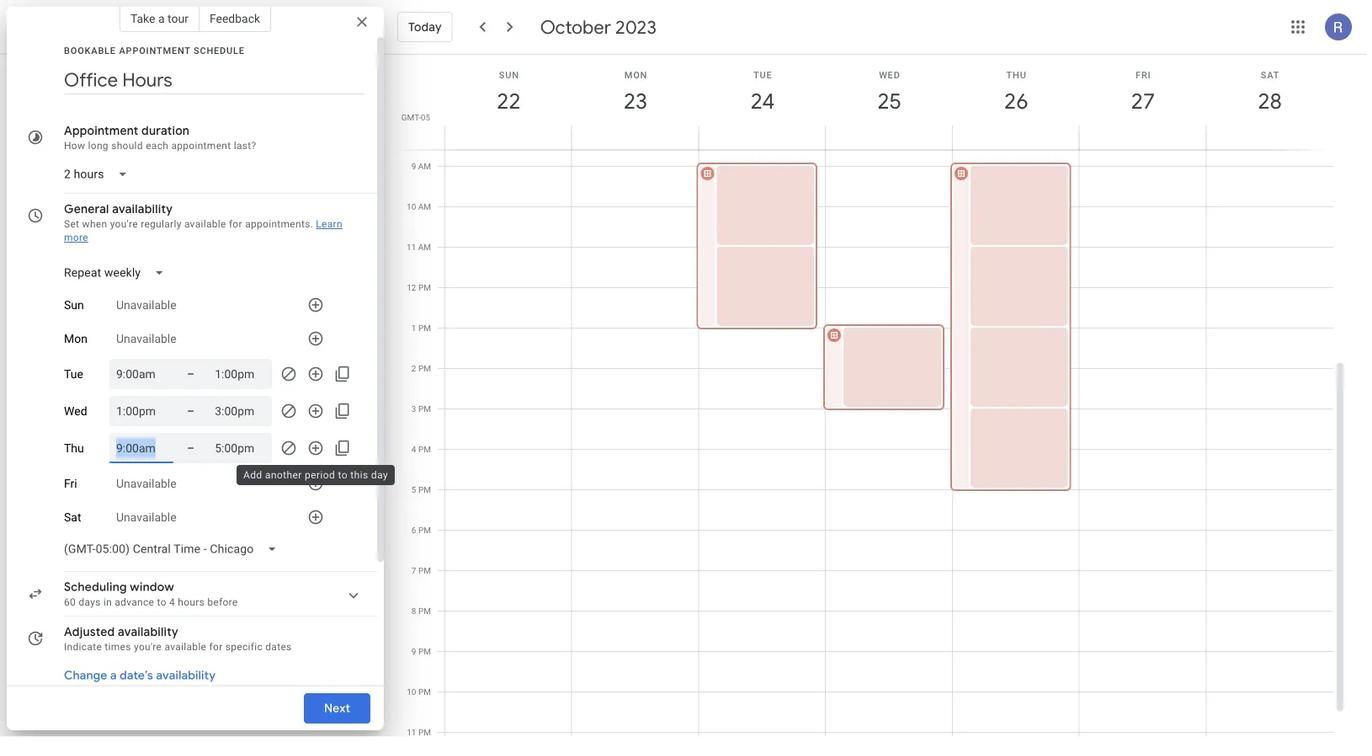 Task type: vqa. For each thing, say whether or not it's contained in the screenshot.


Task type: describe. For each thing, give the bounding box(es) containing it.
change a date's availability button
[[57, 660, 222, 691]]

– for wed
[[187, 404, 195, 418]]

0 vertical spatial you're
[[110, 218, 138, 230]]

am for 11 am
[[418, 242, 431, 252]]

learn more link
[[64, 218, 343, 243]]

you're inside adjusted availability indicate times you're available for specific dates
[[134, 641, 162, 653]]

pm for 6 pm
[[419, 525, 431, 535]]

24
[[750, 87, 774, 115]]

sunday, october 22 element
[[490, 82, 528, 120]]

mon for mon
[[64, 332, 88, 346]]

thu for thu
[[64, 441, 84, 455]]

hours
[[178, 596, 205, 608]]

each
[[146, 140, 169, 152]]

period
[[305, 469, 335, 481]]

6
[[412, 525, 417, 535]]

pm for 10 pm
[[419, 687, 431, 697]]

tue for tue 24
[[754, 69, 773, 80]]

26 column header
[[953, 55, 1080, 150]]

bookable appointment schedule
[[64, 45, 245, 56]]

saturday, october 28 element
[[1251, 82, 1290, 120]]

scheduling window 60 days in advance to 4 hours before
[[64, 579, 238, 608]]

october 2023
[[541, 15, 657, 39]]

thursday, october 26 element
[[997, 82, 1036, 120]]

more
[[64, 232, 88, 243]]

unavailable for sat
[[116, 510, 177, 524]]

pm for 8 pm
[[419, 606, 431, 616]]

unavailable for sun
[[116, 298, 177, 312]]

next
[[324, 701, 350, 716]]

appointment
[[171, 140, 231, 152]]

am for 9 am
[[418, 161, 431, 171]]

6 pm
[[412, 525, 431, 535]]

Add title text field
[[64, 67, 364, 93]]

sun for sun 22
[[499, 69, 519, 80]]

general availability
[[64, 201, 173, 216]]

learn more
[[64, 218, 343, 243]]

1
[[412, 323, 417, 333]]

take a tour
[[130, 11, 189, 25]]

schedule
[[194, 45, 245, 56]]

5
[[412, 485, 417, 495]]

a for change
[[110, 668, 117, 683]]

fri for fri
[[64, 477, 77, 490]]

mon for mon 23
[[625, 69, 648, 80]]

27
[[1131, 87, 1155, 115]]

Start time on Thursdays text field
[[116, 438, 167, 458]]

for inside adjusted availability indicate times you're available for specific dates
[[209, 641, 223, 653]]

8
[[412, 606, 417, 616]]

how
[[64, 140, 85, 152]]

mon 23
[[623, 69, 648, 115]]

1 horizontal spatial 4
[[412, 444, 417, 454]]

available inside adjusted availability indicate times you're available for specific dates
[[165, 641, 207, 653]]

sat for sat 28
[[1262, 69, 1280, 80]]

11
[[407, 242, 416, 252]]

change
[[64, 668, 107, 683]]

pm for 7 pm
[[419, 566, 431, 576]]

fri 27
[[1131, 69, 1155, 115]]

date's
[[120, 668, 153, 683]]

take a tour button
[[120, 5, 200, 32]]

to inside scheduling window 60 days in advance to 4 hours before
[[157, 596, 167, 608]]

advance
[[115, 596, 154, 608]]

last?
[[234, 140, 256, 152]]

wed 25
[[877, 69, 901, 115]]

this
[[351, 469, 369, 481]]

add another period to this day
[[244, 469, 388, 481]]

day
[[372, 469, 388, 481]]

a for take
[[158, 11, 165, 25]]

24 column header
[[699, 55, 826, 150]]

22
[[496, 87, 520, 115]]

7 pm
[[412, 566, 431, 576]]

11 am
[[407, 242, 431, 252]]

feedback
[[210, 11, 260, 25]]

1 horizontal spatial to
[[338, 469, 348, 481]]

25 column header
[[826, 55, 953, 150]]

today button
[[398, 7, 453, 47]]

tour
[[168, 11, 189, 25]]

End time on Thursdays text field
[[215, 438, 265, 458]]

when
[[82, 218, 107, 230]]

10 for 10 am
[[407, 202, 416, 212]]

availability for adjusted
[[118, 624, 179, 639]]

pm for 4 pm
[[419, 444, 431, 454]]

End time on Wednesdays text field
[[215, 401, 265, 421]]

wed for wed
[[64, 404, 87, 418]]

take
[[130, 11, 155, 25]]

1 horizontal spatial for
[[229, 218, 242, 230]]

2
[[412, 363, 417, 374]]

wednesday, october 25 element
[[870, 82, 909, 120]]

10 pm
[[407, 687, 431, 697]]

– for thu
[[187, 441, 195, 455]]

october
[[541, 15, 611, 39]]

unavailable for mon
[[116, 332, 177, 346]]

sat 28
[[1258, 69, 1282, 115]]

today
[[409, 19, 442, 35]]

specific
[[226, 641, 263, 653]]

– for tue
[[187, 367, 195, 381]]

5 pm
[[412, 485, 431, 495]]

bookable
[[64, 45, 116, 56]]

9 pm
[[412, 646, 431, 657]]

change a date's availability
[[64, 668, 216, 683]]

pm for 3 pm
[[419, 404, 431, 414]]

long
[[88, 140, 109, 152]]

thu 26
[[1004, 69, 1028, 115]]

26
[[1004, 87, 1028, 115]]

adjusted availability indicate times you're available for specific dates
[[64, 624, 292, 653]]

27 column header
[[1079, 55, 1207, 150]]

sun 22
[[496, 69, 520, 115]]



Task type: locate. For each thing, give the bounding box(es) containing it.
2 vertical spatial am
[[418, 242, 431, 252]]

22 column header
[[445, 55, 573, 150]]

0 vertical spatial available
[[184, 218, 226, 230]]

available right regularly
[[184, 218, 226, 230]]

1 vertical spatial mon
[[64, 332, 88, 346]]

0 horizontal spatial mon
[[64, 332, 88, 346]]

pm right 2
[[419, 363, 431, 374]]

0 horizontal spatial fri
[[64, 477, 77, 490]]

wed up wednesday, october 25 element
[[879, 69, 901, 80]]

10
[[407, 202, 416, 212], [407, 687, 417, 697]]

1 vertical spatial fri
[[64, 477, 77, 490]]

sun up sunday, october 22 element
[[499, 69, 519, 80]]

am right 11
[[418, 242, 431, 252]]

gmt-
[[402, 112, 421, 122]]

– left end time on wednesdays 'text field'
[[187, 404, 195, 418]]

10 down 9 pm
[[407, 687, 417, 697]]

general
[[64, 201, 109, 216]]

availability down advance
[[118, 624, 179, 639]]

0 vertical spatial tue
[[754, 69, 773, 80]]

appointments.
[[245, 218, 313, 230]]

1 pm
[[412, 323, 431, 333]]

pm
[[419, 283, 431, 293], [419, 323, 431, 333], [419, 363, 431, 374], [419, 404, 431, 414], [419, 444, 431, 454], [419, 485, 431, 495], [419, 525, 431, 535], [419, 566, 431, 576], [419, 606, 431, 616], [419, 646, 431, 657], [419, 687, 431, 697]]

for left specific
[[209, 641, 223, 653]]

thu inside 'thu 26'
[[1007, 69, 1027, 80]]

fri
[[1136, 69, 1152, 80], [64, 477, 77, 490]]

4 left hours
[[169, 596, 175, 608]]

1 vertical spatial 4
[[169, 596, 175, 608]]

set
[[64, 218, 79, 230]]

1 horizontal spatial thu
[[1007, 69, 1027, 80]]

2 9 from the top
[[412, 646, 417, 657]]

adjusted
[[64, 624, 115, 639]]

1 vertical spatial a
[[110, 668, 117, 683]]

0 vertical spatial sun
[[499, 69, 519, 80]]

1 horizontal spatial tue
[[754, 69, 773, 80]]

pm up the 5 pm
[[419, 444, 431, 454]]

10 pm from the top
[[419, 646, 431, 657]]

times
[[105, 641, 131, 653]]

wed for wed 25
[[879, 69, 901, 80]]

a inside button
[[158, 11, 165, 25]]

dates
[[266, 641, 292, 653]]

wed left start time on wednesdays text field
[[64, 404, 87, 418]]

appointment duration how long should each appointment last?
[[64, 123, 256, 152]]

gmt-05
[[402, 112, 430, 122]]

0 vertical spatial for
[[229, 218, 242, 230]]

sat for sat
[[64, 510, 81, 524]]

grid containing 22
[[391, 55, 1348, 737]]

0 vertical spatial to
[[338, 469, 348, 481]]

10 am
[[407, 202, 431, 212]]

availability down adjusted availability indicate times you're available for specific dates
[[156, 668, 216, 683]]

0 vertical spatial 10
[[407, 202, 416, 212]]

wed inside wed 25
[[879, 69, 901, 80]]

8 pm from the top
[[419, 566, 431, 576]]

23
[[623, 87, 647, 115]]

0 vertical spatial am
[[418, 161, 431, 171]]

tue inside tue 24
[[754, 69, 773, 80]]

a left date's
[[110, 668, 117, 683]]

1 – from the top
[[187, 367, 195, 381]]

sat inside sat 28
[[1262, 69, 1280, 80]]

4 pm
[[412, 444, 431, 454]]

pm down 9 pm
[[419, 687, 431, 697]]

0 vertical spatial wed
[[879, 69, 901, 80]]

pm for 12 pm
[[419, 283, 431, 293]]

9
[[412, 161, 416, 171], [412, 646, 417, 657]]

pm right 3
[[419, 404, 431, 414]]

9 for 9 pm
[[412, 646, 417, 657]]

availability for general
[[112, 201, 173, 216]]

– right "start time on thursdays" "text box"
[[187, 441, 195, 455]]

scheduling
[[64, 579, 127, 595]]

2 vertical spatial availability
[[156, 668, 216, 683]]

0 vertical spatial mon
[[625, 69, 648, 80]]

before
[[208, 596, 238, 608]]

5 pm from the top
[[419, 444, 431, 454]]

to left this
[[338, 469, 348, 481]]

0 vertical spatial 4
[[412, 444, 417, 454]]

3 am from the top
[[418, 242, 431, 252]]

availability inside adjusted availability indicate times you're available for specific dates
[[118, 624, 179, 639]]

another
[[265, 469, 302, 481]]

3
[[412, 404, 417, 414]]

Start time on Wednesdays text field
[[116, 401, 167, 421]]

availability up regularly
[[112, 201, 173, 216]]

pm for 5 pm
[[419, 485, 431, 495]]

0 horizontal spatial to
[[157, 596, 167, 608]]

sat up scheduling
[[64, 510, 81, 524]]

–
[[187, 367, 195, 381], [187, 404, 195, 418], [187, 441, 195, 455]]

indicate
[[64, 641, 102, 653]]

9 pm from the top
[[419, 606, 431, 616]]

window
[[130, 579, 174, 595]]

you're up the change a date's availability button
[[134, 641, 162, 653]]

05
[[421, 112, 430, 122]]

mon inside mon 23
[[625, 69, 648, 80]]

0 horizontal spatial tue
[[64, 367, 83, 381]]

add
[[244, 469, 263, 481]]

available down hours
[[165, 641, 207, 653]]

sat up saturday, october 28 element
[[1262, 69, 1280, 80]]

a inside button
[[110, 668, 117, 683]]

11 pm from the top
[[419, 687, 431, 697]]

pm for 1 pm
[[419, 323, 431, 333]]

am down 9 am
[[418, 202, 431, 212]]

to
[[338, 469, 348, 481], [157, 596, 167, 608]]

0 vertical spatial 9
[[412, 161, 416, 171]]

0 vertical spatial –
[[187, 367, 195, 381]]

7 pm from the top
[[419, 525, 431, 535]]

next button
[[304, 688, 371, 729]]

2 am from the top
[[418, 202, 431, 212]]

3 pm
[[412, 404, 431, 414]]

pm right 5
[[419, 485, 431, 495]]

fri inside fri 27
[[1136, 69, 1152, 80]]

am for 10 am
[[418, 202, 431, 212]]

28
[[1258, 87, 1282, 115]]

4 down 3
[[412, 444, 417, 454]]

2023
[[616, 15, 657, 39]]

9 am
[[412, 161, 431, 171]]

appointment
[[64, 123, 139, 138]]

1 horizontal spatial sat
[[1262, 69, 1280, 80]]

tue
[[754, 69, 773, 80], [64, 367, 83, 381]]

8 pm
[[412, 606, 431, 616]]

End time on Tuesdays text field
[[215, 364, 265, 384]]

10 up 11
[[407, 202, 416, 212]]

2 – from the top
[[187, 404, 195, 418]]

availability inside button
[[156, 668, 216, 683]]

2 10 from the top
[[407, 687, 417, 697]]

1 unavailable from the top
[[116, 298, 177, 312]]

1 horizontal spatial wed
[[879, 69, 901, 80]]

pm down 8 pm
[[419, 646, 431, 657]]

1 vertical spatial sat
[[64, 510, 81, 524]]

1 am from the top
[[418, 161, 431, 171]]

1 vertical spatial to
[[157, 596, 167, 608]]

appointment
[[119, 45, 191, 56]]

you're
[[110, 218, 138, 230], [134, 641, 162, 653]]

1 9 from the top
[[412, 161, 416, 171]]

1 vertical spatial you're
[[134, 641, 162, 653]]

1 vertical spatial availability
[[118, 624, 179, 639]]

thu up the "thursday, october 26" "element"
[[1007, 69, 1027, 80]]

tue 24
[[750, 69, 774, 115]]

0 vertical spatial fri
[[1136, 69, 1152, 80]]

4
[[412, 444, 417, 454], [169, 596, 175, 608]]

unavailable for fri
[[116, 477, 177, 490]]

1 vertical spatial 10
[[407, 687, 417, 697]]

0 horizontal spatial for
[[209, 641, 223, 653]]

0 vertical spatial thu
[[1007, 69, 1027, 80]]

23 column header
[[572, 55, 699, 150]]

tue up tuesday, october 24 element
[[754, 69, 773, 80]]

9 for 9 am
[[412, 161, 416, 171]]

2 vertical spatial –
[[187, 441, 195, 455]]

1 vertical spatial am
[[418, 202, 431, 212]]

1 vertical spatial wed
[[64, 404, 87, 418]]

1 vertical spatial thu
[[64, 441, 84, 455]]

am up the 10 am
[[418, 161, 431, 171]]

0 vertical spatial sat
[[1262, 69, 1280, 80]]

tue for tue
[[64, 367, 83, 381]]

monday, october 23 element
[[617, 82, 655, 120]]

0 vertical spatial availability
[[112, 201, 173, 216]]

sun
[[499, 69, 519, 80], [64, 298, 84, 312]]

thu left "start time on thursdays" "text box"
[[64, 441, 84, 455]]

you're down general availability
[[110, 218, 138, 230]]

tuesday, october 24 element
[[744, 82, 782, 120]]

1 vertical spatial available
[[165, 641, 207, 653]]

should
[[111, 140, 143, 152]]

pm for 2 pm
[[419, 363, 431, 374]]

pm for 9 pm
[[419, 646, 431, 657]]

grid
[[391, 55, 1348, 737]]

tue left start time on tuesdays text box
[[64, 367, 83, 381]]

days
[[79, 596, 101, 608]]

2 pm
[[412, 363, 431, 374]]

12
[[407, 283, 417, 293]]

pm right 8
[[419, 606, 431, 616]]

mon
[[625, 69, 648, 80], [64, 332, 88, 346]]

1 10 from the top
[[407, 202, 416, 212]]

1 vertical spatial for
[[209, 641, 223, 653]]

duration
[[142, 123, 190, 138]]

pm right 6 on the bottom
[[419, 525, 431, 535]]

3 unavailable from the top
[[116, 477, 177, 490]]

25
[[877, 87, 901, 115]]

4 unavailable from the top
[[116, 510, 177, 524]]

1 vertical spatial 9
[[412, 646, 417, 657]]

6 pm from the top
[[419, 485, 431, 495]]

1 vertical spatial sun
[[64, 298, 84, 312]]

friday, october 27 element
[[1124, 82, 1163, 120]]

a
[[158, 11, 165, 25], [110, 668, 117, 683]]

7
[[412, 566, 417, 576]]

9 down 8
[[412, 646, 417, 657]]

available
[[184, 218, 226, 230], [165, 641, 207, 653]]

sun for sun
[[64, 298, 84, 312]]

None field
[[57, 159, 141, 190], [57, 258, 178, 288], [57, 534, 291, 564], [57, 159, 141, 190], [57, 258, 178, 288], [57, 534, 291, 564]]

10 for 10 pm
[[407, 687, 417, 697]]

unavailable
[[116, 298, 177, 312], [116, 332, 177, 346], [116, 477, 177, 490], [116, 510, 177, 524]]

learn
[[316, 218, 343, 230]]

wed
[[879, 69, 901, 80], [64, 404, 87, 418]]

0 horizontal spatial wed
[[64, 404, 87, 418]]

a left tour
[[158, 11, 165, 25]]

4 pm from the top
[[419, 404, 431, 414]]

0 horizontal spatial thu
[[64, 441, 84, 455]]

pm right 1
[[419, 323, 431, 333]]

1 pm from the top
[[419, 283, 431, 293]]

12 pm
[[407, 283, 431, 293]]

28 column header
[[1206, 55, 1334, 150]]

Start time on Tuesdays text field
[[116, 364, 167, 384]]

4 inside scheduling window 60 days in advance to 4 hours before
[[169, 596, 175, 608]]

in
[[104, 596, 112, 608]]

set when you're regularly available for appointments.
[[64, 218, 313, 230]]

feedback button
[[200, 5, 271, 32]]

0 vertical spatial a
[[158, 11, 165, 25]]

0 horizontal spatial 4
[[169, 596, 175, 608]]

0 horizontal spatial sun
[[64, 298, 84, 312]]

pm right 7
[[419, 566, 431, 576]]

to down window on the left of page
[[157, 596, 167, 608]]

1 horizontal spatial fri
[[1136, 69, 1152, 80]]

– right start time on tuesdays text box
[[187, 367, 195, 381]]

1 vertical spatial tue
[[64, 367, 83, 381]]

sun down more on the left of page
[[64, 298, 84, 312]]

thu for thu 26
[[1007, 69, 1027, 80]]

1 horizontal spatial sun
[[499, 69, 519, 80]]

0 horizontal spatial a
[[110, 668, 117, 683]]

pm right 12
[[419, 283, 431, 293]]

2 pm from the top
[[419, 323, 431, 333]]

2 unavailable from the top
[[116, 332, 177, 346]]

3 – from the top
[[187, 441, 195, 455]]

sun inside the "sun 22"
[[499, 69, 519, 80]]

9 up the 10 am
[[412, 161, 416, 171]]

1 horizontal spatial mon
[[625, 69, 648, 80]]

60
[[64, 596, 76, 608]]

3 pm from the top
[[419, 363, 431, 374]]

fri for fri 27
[[1136, 69, 1152, 80]]

1 vertical spatial –
[[187, 404, 195, 418]]

regularly
[[141, 218, 182, 230]]

0 horizontal spatial sat
[[64, 510, 81, 524]]

for left appointments.
[[229, 218, 242, 230]]

1 horizontal spatial a
[[158, 11, 165, 25]]



